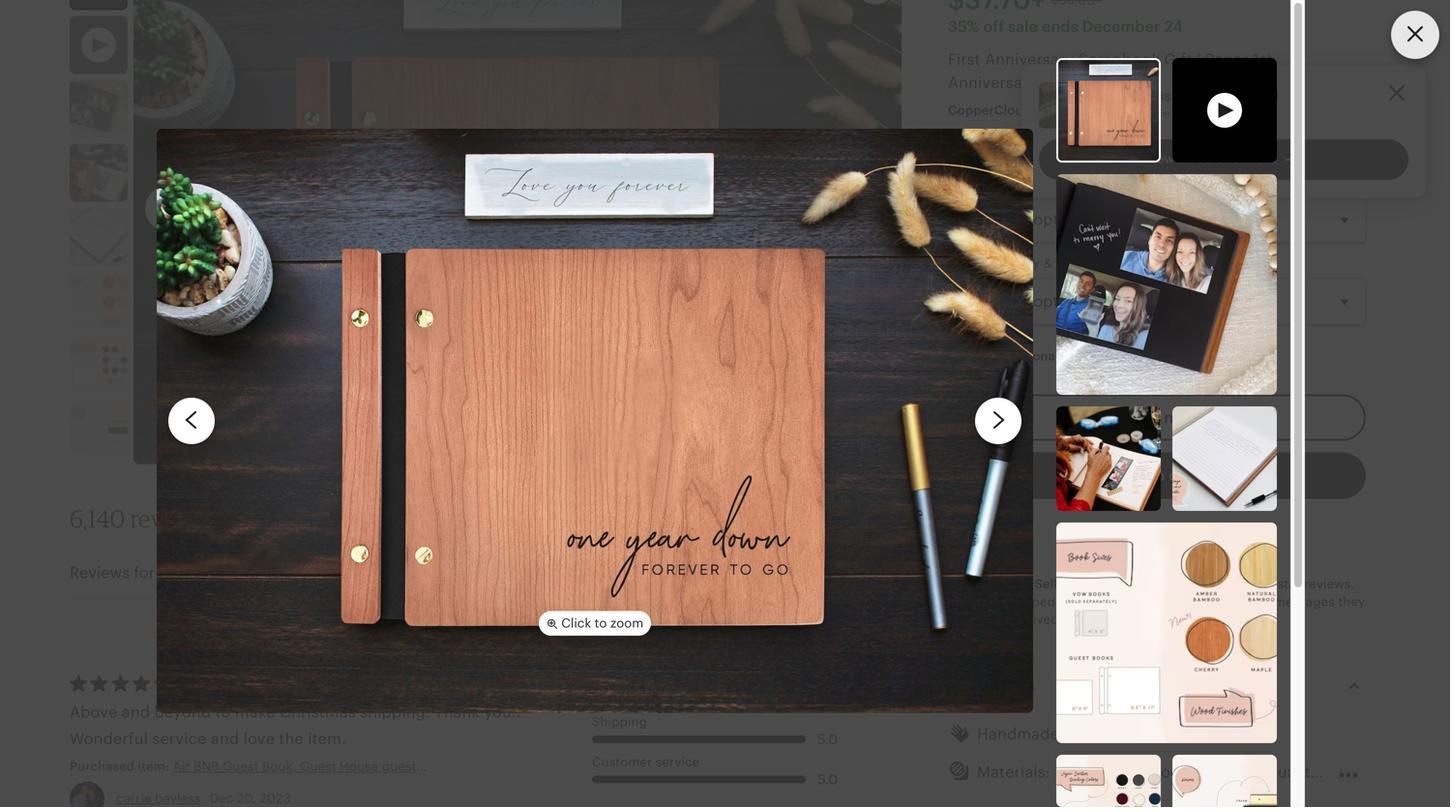 Task type: describe. For each thing, give the bounding box(es) containing it.
1 vertical spatial anniversary
[[948, 74, 1038, 92]]

2 5.0 from the top
[[818, 731, 838, 747]]

item.
[[308, 730, 346, 748]]

& for cart
[[1205, 151, 1214, 166]]

quickly
[[1186, 595, 1230, 609]]

purchased
[[70, 759, 135, 774]]

1 vertical spatial service
[[656, 755, 700, 769]]

2023
[[260, 791, 291, 806]]

dec 20, 2023
[[206, 791, 291, 806]]

35%
[[948, 18, 980, 36]]

today
[[1233, 140, 1267, 154]]

on inside save on this item in your cart! 55% off sale ends in 23 hours
[[1130, 89, 1146, 103]]

0 horizontal spatial and
[[122, 704, 150, 721]]

check
[[1217, 151, 1254, 166]]

shipped
[[1007, 595, 1056, 609]]

reviews
[[130, 504, 211, 533]]

arrives
[[972, 140, 1015, 154]]

view
[[1145, 151, 1175, 166]]

books are bound using vegan leather binding available in black, grey, ivory, burgundy, white, navy, red, forest green, light blue, gold, or silver. image
[[70, 335, 128, 393]]

purchased item:
[[70, 759, 173, 774]]

first anniversary scrapbook gift |  paper 1st anniversary gift | one year down forever to go
[[948, 51, 1303, 92]]

customer
[[592, 755, 653, 769]]

hours
[[1241, 107, 1275, 121]]

1 horizontal spatial first anniversary scrapbook gift paper 1st anniversary gift image 5 image
[[1057, 523, 1278, 743]]

if
[[1158, 140, 1167, 154]]

on inside the this seller consistently earned 5-star reviews, shipped on time, and replied quickly to any messages they received.
[[1059, 595, 1075, 609]]

sale inside save on this item in your cart! 55% off sale ends in 23 hours
[[1146, 107, 1171, 121]]

book size & wood type
[[948, 175, 1095, 189]]

23
[[1222, 107, 1237, 121]]

quality
[[1265, 763, 1320, 781]]

replied
[[1140, 595, 1183, 609]]

they
[[1339, 595, 1366, 609]]

order
[[1196, 140, 1229, 154]]

beyond
[[154, 704, 211, 721]]

quality
[[623, 674, 665, 689]]

0 vertical spatial in
[[1206, 89, 1217, 103]]

type for wood
[[1062, 175, 1091, 189]]

star seller.
[[1007, 577, 1074, 591]]

1 vertical spatial in
[[1207, 107, 1219, 121]]

0 horizontal spatial off
[[984, 18, 1005, 36]]

35% off sale ends december 24
[[948, 18, 1183, 36]]

1 vertical spatial |
[[1074, 74, 1078, 92]]

consistently
[[1142, 577, 1216, 591]]

messages
[[1275, 595, 1335, 609]]

24
[[1165, 18, 1183, 36]]

guest books include one of 2 paper types. all paper is archival quality and will not yellow or fade over time. standard 28lb paper is white, or 65lb cardstock is available in white, black, or cream colors. image
[[70, 399, 128, 457]]

seller.
[[1035, 577, 1074, 591]]

0 horizontal spatial close-up of interior of first anniversary wedding album, featuring photos attached to archival black paper and messages written alongside. image
[[70, 80, 128, 138]]

1 vertical spatial dec
[[210, 791, 234, 806]]

materials:
[[977, 763, 1051, 781]]

6,140 button
[[295, 561, 510, 585]]

off inside save on this item in your cart! 55% off sale ends in 23 hours
[[1126, 107, 1143, 121]]

paper,
[[1324, 763, 1371, 781]]

soon! get
[[1018, 140, 1077, 154]]

reviews,
[[1305, 577, 1355, 591]]

star
[[1278, 577, 1301, 591]]

to inside the this seller consistently earned 5-star reviews, shipped on time, and replied quickly to any messages they received.
[[1234, 595, 1246, 609]]

laser
[[1375, 763, 1416, 781]]

sustainable
[[1055, 763, 1143, 781]]

star_seller image
[[1087, 102, 1105, 120]]

item
[[1175, 89, 1202, 103]]

0 horizontal spatial sale
[[1009, 18, 1039, 36]]

& for size
[[1011, 175, 1020, 189]]

the
[[279, 730, 304, 748]]

by
[[1093, 140, 1108, 154]]

quantity
[[987, 256, 1040, 271]]

save
[[1097, 89, 1127, 103]]

to inside above and beyond to make christmas shipping. thank you!! wonderful service and love the item.
[[215, 704, 231, 721]]

go
[[1283, 74, 1303, 92]]

this seller consistently earned 5-star reviews, shipped on time, and replied quickly to any messages they received.
[[1007, 577, 1366, 627]]

0 horizontal spatial gift
[[1042, 74, 1070, 92]]

sheet
[[948, 256, 984, 271]]

it
[[1081, 140, 1089, 154]]

this
[[1077, 577, 1102, 591]]

item details button
[[931, 663, 1384, 710]]

shipping
[[592, 715, 647, 729]]

wood,
[[1147, 763, 1196, 781]]

1 horizontal spatial and
[[211, 730, 239, 748]]

view cart & check out
[[1145, 151, 1277, 166]]

6,140 reviews
[[70, 504, 211, 533]]

arrives soon! get it by dec 30 if you order today
[[972, 140, 1267, 154]]

1 horizontal spatial first anniversary scrapbook gift paper 1st anniversary gift image 1 image
[[1059, 60, 1160, 161]]

0 horizontal spatial paper
[[1056, 256, 1091, 271]]

scrapbook
[[1079, 51, 1161, 68]]

1 horizontal spatial gift
[[1165, 51, 1193, 68]]

first
[[948, 51, 981, 68]]

paper inside first anniversary scrapbook gift |  paper 1st anniversary gift | one year down forever to go
[[1206, 51, 1249, 68]]

any
[[1250, 595, 1271, 609]]

forever
[[1203, 74, 1259, 92]]

1 vertical spatial first anniversary scrapbook gift paper 1st anniversary gift image 4 image
[[1173, 406, 1278, 511]]

1 vertical spatial close-up of interior of first anniversary wedding album, featuring photos attached to archival black paper and messages written alongside. image
[[1057, 174, 1278, 395]]



Task type: locate. For each thing, give the bounding box(es) containing it.
20,
[[237, 791, 256, 806]]

zoom
[[611, 616, 644, 630]]

0 horizontal spatial |
[[1074, 74, 1078, 92]]

0 vertical spatial and
[[1113, 595, 1136, 609]]

1 vertical spatial on
[[1059, 595, 1075, 609]]

0 vertical spatial ends
[[1042, 18, 1079, 36]]

105
[[242, 566, 264, 581]]

book
[[948, 175, 979, 189]]

above and beyond to make christmas shipping. thank you!! wonderful service and love the item.
[[70, 704, 521, 748]]

|
[[1197, 51, 1201, 68], [1074, 74, 1078, 92]]

first anniversary scrapbook gift paper 1st anniversary gift image 5 image
[[70, 272, 128, 330], [1057, 523, 1278, 743]]

2 horizontal spatial &
[[1205, 151, 1214, 166]]

sheet quantity & paper type
[[948, 256, 1127, 271]]

2 vertical spatial 5.0
[[818, 772, 838, 787]]

1 horizontal spatial close-up of interior of first anniversary wedding album, featuring photos attached to archival black paper and messages written alongside. image
[[1057, 174, 1278, 395]]

cart
[[1178, 151, 1202, 166]]

0 horizontal spatial item
[[592, 674, 620, 689]]

earned
[[1220, 577, 1263, 591]]

service
[[152, 730, 207, 748], [656, 755, 700, 769]]

gift
[[1165, 51, 1193, 68], [1042, 74, 1070, 92]]

make
[[235, 704, 275, 721]]

save on this item in your cart! 55% off sale ends in 23 hours
[[1097, 89, 1280, 121]]

6,140 for 6,140
[[470, 566, 502, 581]]

on down seller.
[[1059, 595, 1075, 609]]

| up down
[[1197, 51, 1201, 68]]

0 horizontal spatial 6,140
[[70, 504, 125, 533]]

your
[[1220, 89, 1248, 103]]

wonderful
[[70, 730, 148, 748]]

0 horizontal spatial first anniversary scrapbook gift paper 1st anniversary gift image 3 image
[[70, 144, 128, 202]]

0 vertical spatial gift
[[1165, 51, 1193, 68]]

down
[[1155, 74, 1198, 92]]

anniversary down 35% off sale ends december 24
[[985, 51, 1074, 68]]

received.
[[1007, 612, 1063, 627]]

1 vertical spatial first anniversary scrapbook gift paper 1st anniversary gift image 3 image
[[1057, 406, 1161, 511]]

off right the 35%
[[984, 18, 1005, 36]]

shipping.
[[360, 704, 431, 721]]

tab list containing 105
[[70, 550, 854, 599]]

above
[[70, 704, 117, 721]]

to left go
[[1264, 74, 1279, 92]]

1 vertical spatial ends
[[1174, 107, 1204, 121]]

close-up of interior of first anniversary wedding album, featuring photos attached to archival black paper and messages written alongside. image
[[70, 80, 128, 138], [1057, 174, 1278, 395]]

item quality
[[592, 674, 665, 689]]

5.0 for quality
[[818, 691, 838, 707]]

dec left 20,
[[210, 791, 234, 806]]

paper
[[1206, 51, 1249, 68], [1056, 256, 1091, 271]]

0 vertical spatial first anniversary scrapbook gift paper 1st anniversary gift image 4 image
[[70, 208, 128, 266]]

1 horizontal spatial off
[[1126, 107, 1143, 121]]

love
[[244, 730, 275, 748]]

1 horizontal spatial first anniversary scrapbook gift paper 1st anniversary gift image 3 image
[[1057, 406, 1161, 511]]

0 horizontal spatial first anniversary scrapbook gift paper 1st anniversary gift image 4 image
[[70, 208, 128, 266]]

& right 'cart' on the top right of the page
[[1205, 151, 1214, 166]]

0 vertical spatial 6,140
[[70, 504, 125, 533]]

service right customer
[[656, 755, 700, 769]]

paper right quantity
[[1056, 256, 1091, 271]]

0 vertical spatial close-up of interior of first anniversary wedding album, featuring photos attached to archival black paper and messages written alongside. image
[[70, 80, 128, 138]]

0 vertical spatial |
[[1197, 51, 1201, 68]]

1 vertical spatial paper
[[1056, 256, 1091, 271]]

first anniversary scrapbook gift paper 1st anniversary gift image 3 image
[[70, 144, 128, 202], [1057, 406, 1161, 511]]

item:
[[138, 759, 169, 774]]

ends left december
[[1042, 18, 1079, 36]]

1 horizontal spatial service
[[656, 755, 700, 769]]

item inside dropdown button
[[948, 678, 982, 695]]

| left one
[[1074, 74, 1078, 92]]

sale right the 35%
[[1009, 18, 1039, 36]]

1 horizontal spatial type
[[1095, 256, 1124, 271]]

on
[[1130, 89, 1146, 103], [1059, 595, 1075, 609]]

click
[[562, 616, 592, 630]]

0 horizontal spatial type
[[1062, 175, 1091, 189]]

first anniversary scrapbook gift paper 1st anniversary gift image 1 image
[[1059, 60, 1160, 161], [157, 129, 1034, 713]]

you!!
[[484, 704, 521, 721]]

1 horizontal spatial first anniversary scrapbook gift paper 1st anniversary gift image 4 image
[[1173, 406, 1278, 511]]

type right quantity
[[1095, 256, 1124, 271]]

type for paper
[[1095, 256, 1124, 271]]

6,140 inside button
[[470, 566, 502, 581]]

out
[[1257, 151, 1277, 166]]

off right 55%
[[1126, 107, 1143, 121]]

sale
[[1009, 18, 1039, 36], [1146, 107, 1171, 121]]

in right item
[[1206, 89, 1217, 103]]

1 vertical spatial 6,140
[[470, 566, 502, 581]]

item details
[[948, 678, 1036, 695]]

2 vertical spatial &
[[1044, 256, 1053, 271]]

to right the click
[[595, 616, 607, 630]]

0 horizontal spatial &
[[1011, 175, 1020, 189]]

0 vertical spatial dec
[[1111, 140, 1135, 154]]

105 button
[[70, 561, 271, 585]]

to inside first anniversary scrapbook gift |  paper 1st anniversary gift | one year down forever to go
[[1264, 74, 1279, 92]]

1 vertical spatial 5.0
[[818, 731, 838, 747]]

1 5.0 from the top
[[818, 691, 838, 707]]

&
[[1205, 151, 1214, 166], [1011, 175, 1020, 189], [1044, 256, 1053, 271]]

item for item details
[[948, 678, 982, 695]]

1 vertical spatial and
[[122, 704, 150, 721]]

item left details
[[948, 678, 982, 695]]

and inside the this seller consistently earned 5-star reviews, shipped on time, and replied quickly to any messages they received.
[[1113, 595, 1136, 609]]

materials: sustainable wood, archival quality paper, laser engr
[[977, 763, 1451, 781]]

1 horizontal spatial sale
[[1146, 107, 1171, 121]]

and left love at the left of page
[[211, 730, 239, 748]]

3 5.0 from the top
[[818, 772, 838, 787]]

1 vertical spatial gift
[[1042, 74, 1070, 92]]

ends down item
[[1174, 107, 1204, 121]]

0 vertical spatial off
[[984, 18, 1005, 36]]

gift left one
[[1042, 74, 1070, 92]]

on left the this
[[1130, 89, 1146, 103]]

to down earned
[[1234, 595, 1246, 609]]

& right quantity
[[1044, 256, 1053, 271]]

0 vertical spatial &
[[1205, 151, 1214, 166]]

0 vertical spatial service
[[152, 730, 207, 748]]

click to zoom
[[558, 616, 644, 630]]

star
[[1007, 577, 1032, 591]]

seller
[[1105, 577, 1139, 591]]

ends
[[1042, 18, 1079, 36], [1174, 107, 1204, 121]]

0 vertical spatial anniversary
[[985, 51, 1074, 68]]

size
[[983, 175, 1008, 189]]

off
[[984, 18, 1005, 36], [1126, 107, 1143, 121]]

this
[[1149, 89, 1172, 103]]

0 vertical spatial type
[[1062, 175, 1091, 189]]

1 horizontal spatial |
[[1197, 51, 1201, 68]]

2 horizontal spatial and
[[1113, 595, 1136, 609]]

and down seller
[[1113, 595, 1136, 609]]

5.0 for service
[[818, 772, 838, 787]]

0 vertical spatial paper
[[1206, 51, 1249, 68]]

1 horizontal spatial item
[[948, 678, 982, 695]]

engr
[[1420, 763, 1451, 781]]

0 horizontal spatial ends
[[1042, 18, 1079, 36]]

0 horizontal spatial dec
[[210, 791, 234, 806]]

0 vertical spatial first anniversary scrapbook gift paper 1st anniversary gift image 5 image
[[70, 272, 128, 330]]

paper up forever
[[1206, 51, 1249, 68]]

type
[[1062, 175, 1091, 189], [1095, 256, 1124, 271]]

1 horizontal spatial &
[[1044, 256, 1053, 271]]

item for item quality
[[592, 674, 620, 689]]

sale down the this
[[1146, 107, 1171, 121]]

55%
[[1097, 107, 1122, 121]]

ends inside save on this item in your cart! 55% off sale ends in 23 hours
[[1174, 107, 1204, 121]]

0 vertical spatial sale
[[1009, 18, 1039, 36]]

gift up down
[[1165, 51, 1193, 68]]

to
[[1264, 74, 1279, 92], [1234, 595, 1246, 609], [595, 616, 607, 630], [215, 704, 231, 721]]

anniversary
[[985, 51, 1074, 68], [948, 74, 1038, 92]]

customer service
[[592, 755, 700, 769]]

5.0
[[818, 691, 838, 707], [818, 731, 838, 747], [818, 772, 838, 787]]

1 vertical spatial off
[[1126, 107, 1143, 121]]

& for quantity
[[1044, 256, 1053, 271]]

in left 23
[[1207, 107, 1219, 121]]

6,140 for 6,140 reviews
[[70, 504, 125, 533]]

1 horizontal spatial on
[[1130, 89, 1146, 103]]

to left make
[[215, 704, 231, 721]]

& right size
[[1011, 175, 1020, 189]]

type right wood
[[1062, 175, 1091, 189]]

1 horizontal spatial paper
[[1206, 51, 1249, 68]]

0 vertical spatial first anniversary scrapbook gift paper 1st anniversary gift image 3 image
[[70, 144, 128, 202]]

1 vertical spatial first anniversary scrapbook gift paper 1st anniversary gift image 5 image
[[1057, 523, 1278, 743]]

1 vertical spatial type
[[1095, 256, 1124, 271]]

0 horizontal spatial service
[[152, 730, 207, 748]]

first anniversary scrapbook gift paper 1st anniversary gift image 4 image
[[70, 208, 128, 266], [1173, 406, 1278, 511]]

thank
[[435, 704, 480, 721]]

wood
[[1024, 175, 1059, 189]]

1 horizontal spatial 6,140
[[470, 566, 502, 581]]

30
[[1138, 140, 1155, 154]]

you
[[1170, 140, 1192, 154]]

0 vertical spatial 5.0
[[818, 691, 838, 707]]

dec right 'by' at the right of page
[[1111, 140, 1135, 154]]

0 horizontal spatial first anniversary scrapbook gift paper 1st anniversary gift image 1 image
[[157, 129, 1034, 713]]

0 vertical spatial on
[[1130, 89, 1146, 103]]

time,
[[1079, 595, 1110, 609]]

and up wonderful
[[122, 704, 150, 721]]

archival
[[1200, 763, 1261, 781]]

2 vertical spatial and
[[211, 730, 239, 748]]

1st
[[1253, 51, 1273, 68]]

1 vertical spatial sale
[[1146, 107, 1171, 121]]

december
[[1083, 18, 1161, 36]]

anniversary down 'first'
[[948, 74, 1038, 92]]

tab list
[[70, 550, 854, 599]]

service inside above and beyond to make christmas shipping. thank you!! wonderful service and love the item.
[[152, 730, 207, 748]]

0 horizontal spatial on
[[1059, 595, 1075, 609]]

service down beyond
[[152, 730, 207, 748]]

item left quality
[[592, 674, 620, 689]]

view cart & check out link
[[1039, 139, 1409, 180]]

1 vertical spatial &
[[1011, 175, 1020, 189]]

item
[[592, 674, 620, 689], [948, 678, 982, 695]]

1 horizontal spatial dec
[[1111, 140, 1135, 154]]

1 horizontal spatial ends
[[1174, 107, 1204, 121]]

5-
[[1266, 577, 1278, 591]]

handmade
[[977, 726, 1060, 743]]

0 horizontal spatial first anniversary scrapbook gift paper 1st anniversary gift image 5 image
[[70, 272, 128, 330]]

one
[[1083, 74, 1114, 92]]

cart!
[[1251, 89, 1280, 103]]



Task type: vqa. For each thing, say whether or not it's contained in the screenshot.
SERVICE inside the 'Above and beyond to make Christmas shipping. Thank you!! Wonderful service and love the item.'
yes



